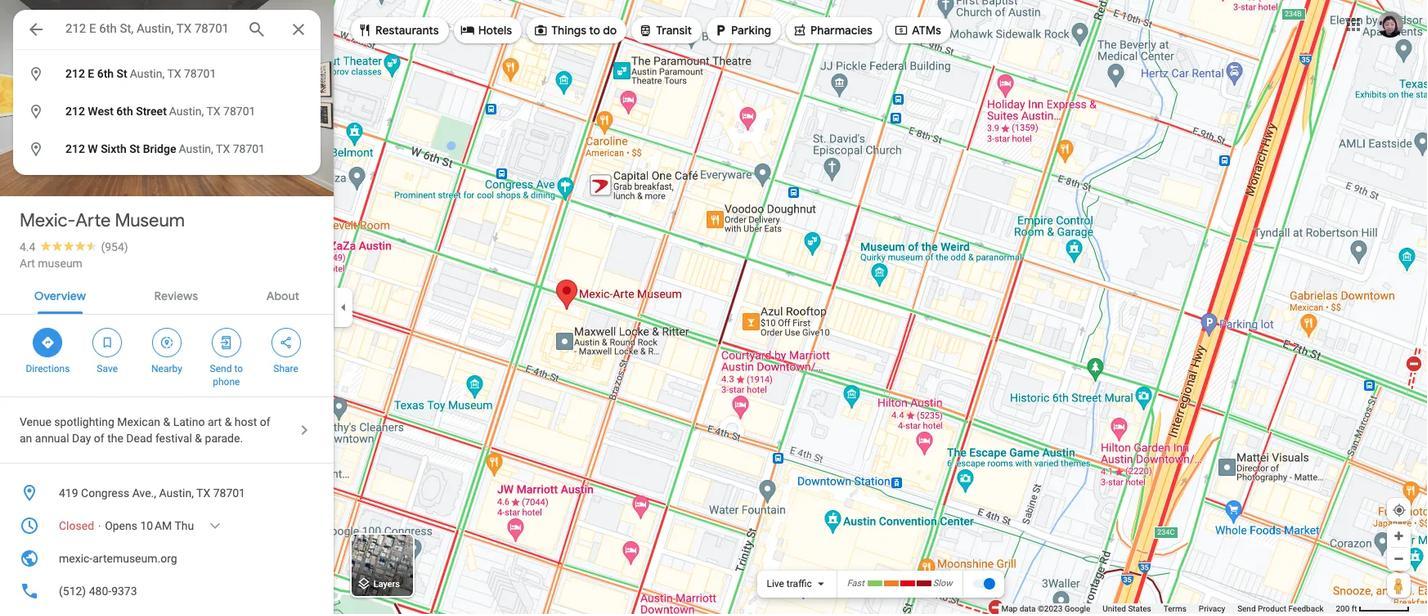 Task type: vqa. For each thing, say whether or not it's contained in the screenshot.
PLANS
no



Task type: describe. For each thing, give the bounding box(es) containing it.

[[40, 334, 55, 352]]

1  cell from the top
[[13, 61, 310, 88]]

(512)
[[59, 585, 86, 598]]

live traffic
[[767, 578, 812, 590]]

nearby
[[151, 363, 182, 375]]

tx down the austin , tx
[[216, 142, 230, 155]]

 transit
[[638, 21, 692, 39]]

 restaurants
[[358, 21, 439, 39]]

0 vertical spatial of
[[260, 416, 271, 429]]

dead
[[126, 432, 153, 445]]

2  from the top
[[27, 101, 45, 122]]

tab list inside the google maps element
[[0, 275, 334, 314]]

 hotels
[[460, 21, 512, 39]]

©2023
[[1038, 605, 1063, 614]]

(954)
[[101, 241, 128, 254]]

west
[[88, 105, 114, 118]]

bridge
[[143, 142, 176, 155]]

congress
[[81, 487, 129, 500]]

parade.
[[205, 432, 243, 445]]

art
[[208, 416, 222, 429]]


[[100, 334, 115, 352]]

Search Google Maps field
[[13, 10, 321, 49]]

google maps element
[[0, 0, 1428, 614]]


[[460, 21, 475, 39]]

united states button
[[1103, 604, 1152, 614]]

artemuseum.org
[[93, 552, 177, 565]]


[[26, 18, 46, 41]]

venue
[[20, 416, 51, 429]]

austin , tx
[[169, 105, 221, 118]]

an
[[20, 432, 32, 445]]

tx up 212 w sixth st bridge austin , tx 78701
[[207, 105, 221, 118]]

(512) 480-9373 button
[[0, 575, 334, 608]]

about button
[[253, 275, 313, 314]]

google account: michele murakami  
(michele.murakami@adept.ai) image
[[1378, 11, 1404, 37]]

mexic-arte museum main content
[[0, 0, 334, 614]]

united
[[1103, 605, 1127, 614]]

212 west 6th street
[[65, 105, 167, 118]]

419 congress ave., austin, tx 78701
[[59, 487, 245, 500]]

ft
[[1352, 605, 1358, 614]]

480-
[[89, 585, 111, 598]]

spotlighting
[[54, 416, 114, 429]]

reviews button
[[141, 275, 211, 314]]


[[160, 334, 174, 352]]

about
[[266, 289, 300, 304]]

2 horizontal spatial &
[[225, 416, 232, 429]]

1 vertical spatial austin
[[169, 105, 202, 118]]

map data ©2023 google
[[1002, 605, 1091, 614]]

1 horizontal spatial &
[[195, 432, 202, 445]]

0 vertical spatial austin
[[130, 67, 162, 80]]

privacy
[[1199, 605, 1226, 614]]

4.4 stars image
[[36, 241, 101, 251]]

overview button
[[21, 275, 99, 314]]

reviews
[[154, 289, 198, 304]]

art museum
[[20, 257, 83, 270]]

 for 212 w sixth st bridge austin , tx 78701
[[27, 139, 45, 159]]

200
[[1336, 605, 1350, 614]]

mexican
[[117, 416, 160, 429]]

mexic-arte museum
[[20, 209, 185, 232]]

layers
[[374, 580, 400, 590]]

send to phone
[[210, 363, 243, 388]]

share
[[274, 363, 299, 375]]

parking
[[732, 23, 772, 38]]

tx inside button
[[196, 487, 210, 500]]

slow
[[933, 579, 953, 589]]

0 horizontal spatial of
[[94, 432, 104, 445]]

arte
[[76, 209, 111, 232]]

traffic
[[787, 578, 812, 590]]

hotels
[[478, 23, 512, 38]]

0 horizontal spatial &
[[163, 416, 170, 429]]

 atms
[[894, 21, 942, 39]]

78701 inside button
[[213, 487, 245, 500]]

200 ft
[[1336, 605, 1358, 614]]

9373
[[111, 585, 137, 598]]

send product feedback button
[[1238, 604, 1324, 614]]

6th for st
[[97, 67, 114, 80]]

show street view coverage image
[[1388, 574, 1411, 598]]

latino
[[173, 416, 205, 429]]

states
[[1129, 605, 1152, 614]]

museum
[[115, 209, 185, 232]]

day
[[72, 432, 91, 445]]

 things to do
[[534, 21, 617, 39]]

annual
[[35, 432, 69, 445]]

actions for mexic-arte museum region
[[0, 315, 334, 397]]

product
[[1258, 605, 1287, 614]]

212 e 6th st austin , tx 78701
[[65, 67, 216, 80]]

the
[[107, 432, 123, 445]]

send product feedback
[[1238, 605, 1324, 614]]



Task type: locate. For each thing, give the bounding box(es) containing it.
none field inside search google maps field
[[65, 19, 234, 38]]

things
[[552, 23, 587, 38]]

directions
[[26, 363, 70, 375]]

1 vertical spatial of
[[94, 432, 104, 445]]


[[279, 334, 293, 352]]

tab list containing overview
[[0, 275, 334, 314]]

collapse side panel image
[[335, 298, 353, 316]]

 left w
[[27, 139, 45, 159]]

212
[[65, 67, 85, 80], [65, 105, 85, 118], [65, 142, 85, 155]]

footer inside the google maps element
[[1002, 604, 1336, 614]]

0 vertical spatial 6th
[[97, 67, 114, 80]]

, up 'street'
[[162, 67, 165, 80]]

privacy button
[[1199, 604, 1226, 614]]

do
[[603, 23, 617, 38]]

212 left west
[[65, 105, 85, 118]]

of right host
[[260, 416, 271, 429]]

212 left the e
[[65, 67, 85, 80]]

212 for 212 e 6th st austin , tx 78701
[[65, 67, 85, 80]]

to left do
[[589, 23, 601, 38]]

1 vertical spatial send
[[1238, 605, 1256, 614]]

map
[[1002, 605, 1018, 614]]

1  from the top
[[27, 63, 45, 84]]

2 vertical spatial 212
[[65, 142, 85, 155]]

 Show traffic  checkbox
[[972, 578, 995, 591]]

1 vertical spatial 212
[[65, 105, 85, 118]]

6th for street
[[116, 105, 133, 118]]

3  from the top
[[27, 139, 45, 159]]

to inside send to phone
[[234, 363, 243, 375]]


[[714, 21, 728, 39]]

0 vertical spatial 
[[27, 63, 45, 84]]

 down  button
[[27, 63, 45, 84]]

212 for 212 west 6th street
[[65, 105, 85, 118]]

1 212 from the top
[[65, 67, 85, 80]]

 pharmacies
[[793, 21, 873, 39]]

& up festival
[[163, 416, 170, 429]]

show your location image
[[1393, 503, 1407, 518]]

venue spotlighting mexican & latino art & host of an annual day of the dead festival & parade. button
[[0, 398, 334, 463]]

(512) 480-9373
[[59, 585, 137, 598]]

1 vertical spatial 
[[27, 101, 45, 122]]

tx right austin,
[[196, 487, 210, 500]]

google
[[1065, 605, 1091, 614]]

to inside  things to do
[[589, 23, 601, 38]]

live traffic option
[[767, 578, 812, 590]]

0 vertical spatial 212
[[65, 67, 85, 80]]

fast
[[847, 579, 865, 589]]

zoom in image
[[1393, 530, 1406, 542]]

& right the art
[[225, 416, 232, 429]]

w
[[88, 142, 98, 155]]

200 ft button
[[1336, 605, 1411, 614]]

 for 212 e 6th st austin , tx 78701
[[27, 63, 45, 84]]

0 vertical spatial st
[[117, 67, 127, 80]]

festival
[[155, 432, 192, 445]]

0 horizontal spatial ,
[[162, 67, 165, 80]]

austin right "bridge"
[[179, 142, 211, 155]]

 left west
[[27, 101, 45, 122]]

mexic-
[[59, 552, 93, 565]]

information for mexic-arte museum region
[[0, 477, 334, 614]]

feedback
[[1289, 605, 1324, 614]]

4.4
[[20, 241, 36, 254]]

954 reviews element
[[101, 241, 128, 254]]

3  cell from the top
[[13, 136, 310, 163]]

mexic-artemuseum.org link
[[0, 542, 334, 575]]

2 vertical spatial austin
[[179, 142, 211, 155]]


[[27, 63, 45, 84], [27, 101, 45, 122], [27, 139, 45, 159]]

None field
[[65, 19, 234, 38]]

of
[[260, 416, 271, 429], [94, 432, 104, 445]]

1 horizontal spatial st
[[129, 142, 140, 155]]

send for send product feedback
[[1238, 605, 1256, 614]]

host
[[235, 416, 257, 429]]

78701
[[184, 67, 216, 80], [223, 105, 256, 118], [233, 142, 265, 155], [213, 487, 245, 500]]

st for austin
[[117, 67, 127, 80]]

to up phone
[[234, 363, 243, 375]]

austin up 'street'
[[130, 67, 162, 80]]

 cell
[[13, 61, 310, 88], [13, 98, 310, 125], [13, 136, 310, 163]]


[[793, 21, 808, 39]]


[[638, 21, 653, 39]]

1 horizontal spatial send
[[1238, 605, 1256, 614]]

1 vertical spatial  cell
[[13, 98, 310, 125]]

0 horizontal spatial st
[[117, 67, 127, 80]]


[[358, 21, 372, 39]]

0 horizontal spatial 6th
[[97, 67, 114, 80]]

tab list
[[0, 275, 334, 314]]

0 vertical spatial  cell
[[13, 61, 310, 88]]

 button
[[13, 10, 59, 52]]

ave.,
[[132, 487, 156, 500]]

st right "sixth"
[[129, 142, 140, 155]]

6th
[[97, 67, 114, 80], [116, 105, 133, 118]]

st for bridge
[[129, 142, 140, 155]]

0 vertical spatial send
[[210, 363, 232, 375]]

st
[[117, 67, 127, 80], [129, 142, 140, 155]]

 cell down 'street'
[[13, 136, 310, 163]]

tx up the austin , tx
[[167, 67, 181, 80]]

1 vertical spatial st
[[129, 142, 140, 155]]

send inside the send product feedback button
[[1238, 605, 1256, 614]]

 parking
[[714, 21, 772, 39]]

send left the product on the bottom right of the page
[[1238, 605, 1256, 614]]

tx
[[167, 67, 181, 80], [207, 105, 221, 118], [216, 142, 230, 155], [196, 487, 210, 500]]

6th right west
[[116, 105, 133, 118]]

None search field
[[13, 10, 321, 175]]

& down latino
[[195, 432, 202, 445]]

419 congress ave., austin, tx 78701 button
[[0, 477, 334, 510]]

,
[[162, 67, 165, 80], [202, 105, 204, 118], [211, 142, 213, 155]]

1 horizontal spatial ,
[[202, 105, 204, 118]]


[[894, 21, 909, 39]]

1 vertical spatial ,
[[202, 105, 204, 118]]

none search field containing 
[[13, 10, 321, 175]]

footer containing map data ©2023 google
[[1002, 604, 1336, 614]]

1 horizontal spatial 6th
[[116, 105, 133, 118]]

212 left w
[[65, 142, 85, 155]]

0 vertical spatial to
[[589, 23, 601, 38]]

museum
[[38, 257, 83, 270]]

art museum button
[[20, 255, 83, 272]]

0 horizontal spatial to
[[234, 363, 243, 375]]

sixth
[[101, 142, 127, 155]]

 cell up 'street'
[[13, 61, 310, 88]]

2 vertical spatial 
[[27, 139, 45, 159]]

zoom out image
[[1393, 553, 1406, 565]]

1 vertical spatial 6th
[[116, 105, 133, 118]]

austin,
[[159, 487, 194, 500]]

2 212 from the top
[[65, 105, 85, 118]]

austin right 'street'
[[169, 105, 202, 118]]


[[534, 21, 548, 39]]

, right 'street'
[[202, 105, 204, 118]]

2 vertical spatial  cell
[[13, 136, 310, 163]]

mexic-
[[20, 209, 76, 232]]

1 horizontal spatial to
[[589, 23, 601, 38]]

2 horizontal spatial ,
[[211, 142, 213, 155]]

atms
[[912, 23, 942, 38]]

, down the austin , tx
[[211, 142, 213, 155]]

0 vertical spatial ,
[[162, 67, 165, 80]]

suggestions grid
[[13, 49, 321, 175]]

phone
[[213, 376, 240, 388]]

send
[[210, 363, 232, 375], [1238, 605, 1256, 614]]

2 vertical spatial ,
[[211, 142, 213, 155]]

united states
[[1103, 605, 1152, 614]]

footer
[[1002, 604, 1336, 614]]

212 for 212 w sixth st bridge austin , tx 78701
[[65, 142, 85, 155]]

6th right the e
[[97, 67, 114, 80]]

mexic-artemuseum.org
[[59, 552, 177, 565]]

send for send to phone
[[210, 363, 232, 375]]

street
[[136, 105, 167, 118]]

terms
[[1164, 605, 1187, 614]]

send inside send to phone
[[210, 363, 232, 375]]

of left the
[[94, 432, 104, 445]]

save
[[97, 363, 118, 375]]

2  cell from the top
[[13, 98, 310, 125]]

1 horizontal spatial of
[[260, 416, 271, 429]]

none search field inside the google maps element
[[13, 10, 321, 175]]

1 vertical spatial to
[[234, 363, 243, 375]]

transit
[[656, 23, 692, 38]]

212 w sixth st bridge austin , tx 78701
[[65, 142, 265, 155]]

pharmacies
[[811, 23, 873, 38]]

overview
[[34, 289, 86, 304]]

e
[[88, 67, 94, 80]]

 cell up "bridge"
[[13, 98, 310, 125]]

3 212 from the top
[[65, 142, 85, 155]]

send up phone
[[210, 363, 232, 375]]

0 horizontal spatial send
[[210, 363, 232, 375]]

terms button
[[1164, 604, 1187, 614]]

st right the e
[[117, 67, 127, 80]]

data
[[1020, 605, 1036, 614]]

419
[[59, 487, 78, 500]]

venue spotlighting mexican & latino art & host of an annual day of the dead festival & parade.
[[20, 416, 271, 445]]



